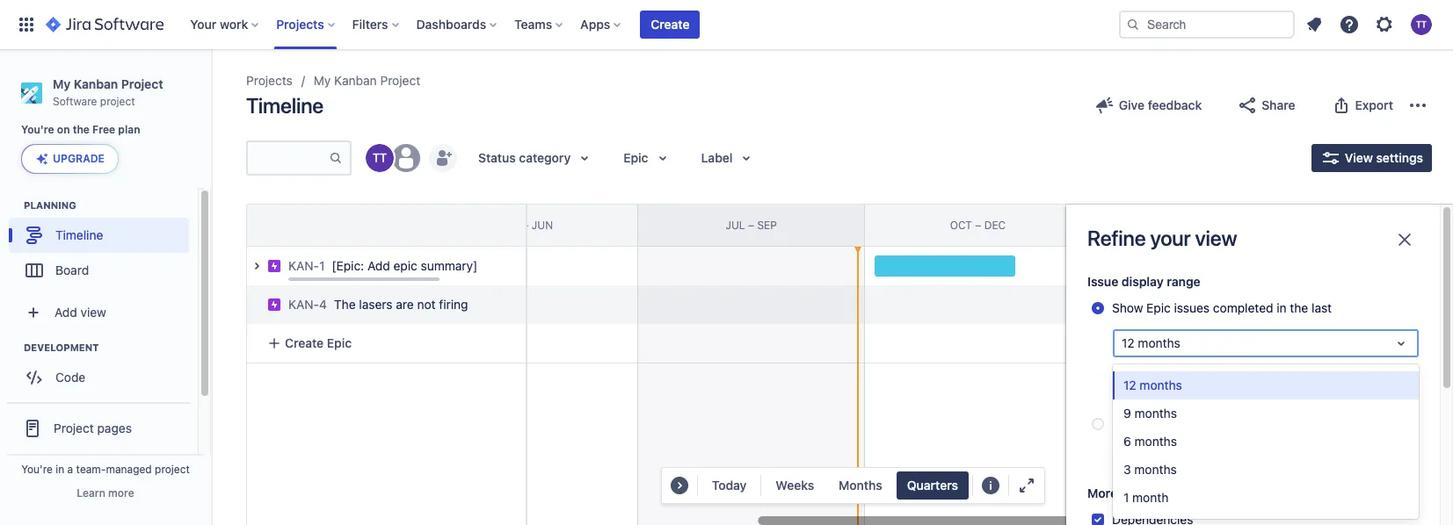 Task type: vqa. For each thing, say whether or not it's contained in the screenshot.
Filters to the top
no



Task type: locate. For each thing, give the bounding box(es) containing it.
0 horizontal spatial apr
[[499, 219, 520, 232]]

1 vertical spatial on
[[1173, 379, 1185, 392]]

timeline,
[[1349, 436, 1391, 450]]

project up plan
[[121, 77, 163, 91]]

you're up upgrade button on the left top of page
[[21, 123, 54, 136]]

project up plan
[[100, 95, 135, 108]]

3 – from the left
[[976, 219, 982, 232]]

sidebar navigation image
[[192, 70, 230, 106]]

1 horizontal spatial on
[[1173, 379, 1185, 392]]

1 month
[[1124, 491, 1169, 506]]

0 vertical spatial completed
[[1214, 301, 1274, 316]]

2 vertical spatial the
[[1330, 436, 1346, 450]]

1 horizontal spatial apr
[[1392, 219, 1412, 232]]

1 horizontal spatial view
[[1196, 226, 1238, 251]]

help image
[[1339, 14, 1361, 35]]

2 vertical spatial completed
[[1129, 436, 1182, 450]]

1 horizontal spatial my
[[314, 73, 331, 88]]

1 vertical spatial view
[[81, 305, 106, 320]]

your left mar
[[1151, 226, 1191, 251]]

development image
[[3, 338, 24, 359]]

1 jun from the left
[[532, 219, 553, 232]]

with down "6 months"
[[1144, 452, 1165, 465]]

months up 'completed'
[[1138, 336, 1181, 351]]

2 jun from the left
[[1424, 219, 1446, 232]]

kanban up software
[[74, 77, 118, 91]]

share image
[[1238, 95, 1259, 116]]

12 months down 'completed'
[[1124, 378, 1183, 393]]

0 horizontal spatial timeline
[[55, 228, 103, 243]]

0 horizontal spatial jun
[[532, 219, 553, 232]]

on inside all completed epic issues will be hidden on the timeline, along with their child issues.
[[1314, 436, 1327, 450]]

months up details
[[1135, 463, 1177, 478]]

issues inside all completed epic issues will be hidden on the timeline, along with their child issues.
[[1209, 436, 1240, 450]]

1 vertical spatial epic image
[[267, 298, 281, 312]]

terry turtle image
[[366, 144, 394, 172]]

epic inside all completed epic issues will be hidden on the timeline, along with their child issues.
[[1185, 436, 1206, 450]]

months
[[839, 478, 883, 493]]

1 horizontal spatial in
[[1277, 301, 1287, 316]]

kanban
[[334, 73, 377, 88], [74, 77, 118, 91]]

0 vertical spatial view
[[1196, 226, 1238, 251]]

jira software image
[[46, 14, 164, 35], [46, 14, 164, 35]]

jun
[[532, 219, 553, 232], [1424, 219, 1446, 232]]

epic down issue display range
[[1147, 301, 1171, 316]]

1 vertical spatial completed
[[1158, 417, 1218, 432]]

not
[[417, 297, 436, 312]]

completed up due
[[1214, 301, 1274, 316]]

1 vertical spatial range
[[1379, 364, 1408, 377]]

0 vertical spatial project
[[100, 95, 135, 108]]

0 horizontal spatial range
[[1167, 274, 1201, 289]]

issues up issues.
[[1209, 436, 1240, 450]]

0 vertical spatial the
[[73, 123, 90, 136]]

range right this
[[1379, 364, 1408, 377]]

jan – mar '24
[[1166, 219, 1241, 232]]

board link
[[9, 254, 189, 289]]

hidden
[[1278, 436, 1312, 450]]

1 vertical spatial kan-
[[288, 297, 319, 312]]

months button
[[829, 472, 893, 500]]

1 vertical spatial create
[[285, 336, 324, 351]]

completed up their
[[1158, 417, 1218, 432]]

kan- down "kan-1" link
[[288, 297, 319, 312]]

your work
[[190, 17, 248, 32]]

1 horizontal spatial project
[[121, 77, 163, 91]]

1 horizontal spatial kanban
[[334, 73, 377, 88]]

kan- up kan-4 link
[[288, 259, 319, 274]]

be
[[1262, 436, 1275, 450]]

1 vertical spatial timeline
[[55, 228, 103, 243]]

1 horizontal spatial create
[[651, 17, 690, 32]]

kan-
[[288, 259, 319, 274], [288, 297, 319, 312]]

– for apr – jun '2
[[1415, 219, 1421, 232]]

projects right sidebar navigation icon
[[246, 73, 293, 88]]

kanban for my kanban project software project
[[74, 77, 118, 91]]

0 horizontal spatial project
[[54, 421, 94, 436]]

view
[[1345, 150, 1374, 165]]

the inside all completed epic issues will be hidden on the timeline, along with their child issues.
[[1330, 436, 1346, 450]]

appswitcher icon image
[[16, 14, 37, 35]]

2 apr from the left
[[1392, 219, 1412, 232]]

add up development
[[55, 305, 77, 320]]

issues down issue display range
[[1175, 301, 1210, 316]]

epic up the will
[[1222, 417, 1246, 432]]

0 vertical spatial in
[[1277, 301, 1287, 316]]

you're
[[21, 123, 54, 136], [21, 463, 53, 477]]

0 vertical spatial 12
[[1122, 336, 1135, 351]]

epic image
[[267, 259, 281, 274], [267, 298, 281, 312]]

give feedback
[[1119, 98, 1202, 113]]

epic image left kan-4 link
[[267, 298, 281, 312]]

the
[[73, 123, 90, 136], [1291, 301, 1309, 316], [1330, 436, 1346, 450]]

0 horizontal spatial on
[[57, 123, 70, 136]]

view down board link
[[81, 305, 106, 320]]

1 vertical spatial projects
[[246, 73, 293, 88]]

range
[[1167, 274, 1201, 289], [1379, 364, 1408, 377]]

refine your view
[[1088, 226, 1238, 251]]

2 horizontal spatial the
[[1330, 436, 1346, 450]]

banner
[[0, 0, 1454, 49]]

create inside the "primary" element
[[651, 17, 690, 32]]

1 vertical spatial with
[[1144, 452, 1165, 465]]

0 horizontal spatial kanban
[[74, 77, 118, 91]]

0 vertical spatial on
[[57, 123, 70, 136]]

2 horizontal spatial on
[[1314, 436, 1327, 450]]

in left the a
[[56, 463, 64, 477]]

4 – from the left
[[1190, 219, 1196, 232]]

jan
[[1166, 219, 1187, 232]]

0 horizontal spatial with
[[1144, 452, 1165, 465]]

my for my kanban project
[[314, 73, 331, 88]]

epic down the
[[327, 336, 352, 351]]

project pages link
[[7, 410, 191, 449]]

my right the projects link
[[314, 73, 331, 88]]

0 horizontal spatial create
[[285, 336, 324, 351]]

project
[[100, 95, 135, 108], [155, 463, 190, 477]]

month
[[1133, 491, 1169, 506]]

0 vertical spatial timeline
[[246, 93, 324, 118]]

feedback
[[1148, 98, 1202, 113]]

1 kan- from the top
[[288, 259, 319, 274]]

2 – from the left
[[748, 219, 755, 232]]

0 horizontal spatial add
[[55, 305, 77, 320]]

project up unassigned icon on the left
[[380, 73, 421, 88]]

1 horizontal spatial jun
[[1424, 219, 1446, 232]]

completed epic issues with due dates outside of this range won't show on your timeline.
[[1113, 364, 1408, 392]]

with up timeline. at the right bottom
[[1229, 364, 1250, 377]]

issues
[[1175, 301, 1210, 316], [1195, 364, 1226, 377], [1249, 417, 1285, 432], [1209, 436, 1240, 450]]

0 horizontal spatial the
[[73, 123, 90, 136]]

project for my kanban project software project
[[121, 77, 163, 91]]

timeline inside planning group
[[55, 228, 103, 243]]

months
[[1138, 336, 1181, 351], [1140, 378, 1183, 393], [1135, 406, 1178, 421], [1135, 434, 1178, 449], [1135, 463, 1177, 478]]

summary]
[[421, 259, 478, 274]]

0 vertical spatial you're
[[21, 123, 54, 136]]

issues inside the completed epic issues with due dates outside of this range won't show on your timeline.
[[1195, 364, 1226, 377]]

epic up child
[[1185, 436, 1206, 450]]

1 vertical spatial the
[[1291, 301, 1309, 316]]

5 – from the left
[[1415, 219, 1421, 232]]

1 vertical spatial you're
[[21, 463, 53, 477]]

issue
[[1088, 274, 1119, 289]]

enter full screen image
[[1017, 476, 1038, 497]]

projects up the projects link
[[276, 17, 324, 32]]

0 vertical spatial projects
[[276, 17, 324, 32]]

1 horizontal spatial the
[[1291, 301, 1309, 316]]

unassigned image
[[392, 144, 420, 172]]

project right the managed
[[155, 463, 190, 477]]

projects inside popup button
[[276, 17, 324, 32]]

share
[[1262, 98, 1296, 113]]

12 months up 'completed'
[[1122, 336, 1181, 351]]

0 vertical spatial create
[[651, 17, 690, 32]]

code link
[[9, 361, 189, 396]]

epic for completed
[[1171, 364, 1192, 377]]

kanban down 'projects' popup button
[[334, 73, 377, 88]]

0 horizontal spatial view
[[81, 305, 106, 320]]

0 vertical spatial your
[[1151, 226, 1191, 251]]

epic right 'completed'
[[1171, 364, 1192, 377]]

months down 'completed'
[[1140, 378, 1183, 393]]

None radio
[[1092, 303, 1105, 315], [1092, 419, 1105, 431], [1092, 303, 1105, 315], [1092, 419, 1105, 431]]

2 you're from the top
[[21, 463, 53, 477]]

my inside my kanban project software project
[[53, 77, 71, 91]]

open image
[[1391, 333, 1412, 354]]

project pages
[[54, 421, 132, 436]]

in left last
[[1277, 301, 1287, 316]]

display
[[1122, 274, 1164, 289]]

issues up timeline. at the right bottom
[[1195, 364, 1226, 377]]

1 apr from the left
[[499, 219, 520, 232]]

epic image left "kan-1" link
[[267, 259, 281, 274]]

project for my kanban project
[[380, 73, 421, 88]]

add left epic
[[368, 259, 390, 274]]

– for apr – jun
[[523, 219, 529, 232]]

the left free
[[73, 123, 90, 136]]

your left timeline. at the right bottom
[[1188, 379, 1210, 392]]

add
[[368, 259, 390, 274], [55, 305, 77, 320]]

with
[[1229, 364, 1250, 377], [1144, 452, 1165, 465]]

1 – from the left
[[523, 219, 529, 232]]

range right display
[[1167, 274, 1201, 289]]

0 horizontal spatial in
[[56, 463, 64, 477]]

0 horizontal spatial my
[[53, 77, 71, 91]]

0 vertical spatial with
[[1229, 364, 1250, 377]]

12 months
[[1122, 336, 1181, 351], [1124, 378, 1183, 393]]

epic
[[1147, 301, 1171, 316], [327, 336, 352, 351], [1171, 364, 1192, 377], [1222, 417, 1246, 432], [1185, 436, 1206, 450]]

kanban for my kanban project
[[334, 73, 377, 88]]

kan-1 link
[[288, 258, 325, 275]]

planning
[[24, 200, 76, 211]]

apr
[[499, 219, 520, 232], [1392, 219, 1412, 232]]

epic inside button
[[327, 336, 352, 351]]

project
[[380, 73, 421, 88], [121, 77, 163, 91], [54, 421, 94, 436]]

12 down 'completed'
[[1124, 378, 1137, 393]]

notifications image
[[1304, 14, 1325, 35]]

1 horizontal spatial range
[[1379, 364, 1408, 377]]

timeline.
[[1213, 379, 1255, 392]]

your profile and settings image
[[1412, 14, 1433, 35]]

today
[[712, 478, 747, 493]]

2 kan- from the top
[[288, 297, 319, 312]]

0 vertical spatial epic image
[[267, 259, 281, 274]]

code
[[55, 370, 86, 385]]

1 horizontal spatial 1
[[1124, 491, 1130, 506]]

1 left "[epic:"
[[319, 259, 325, 274]]

create
[[651, 17, 690, 32], [285, 336, 324, 351]]

view settings button
[[1312, 144, 1433, 172]]

you're left the a
[[21, 463, 53, 477]]

1 left month
[[1124, 491, 1130, 506]]

oct
[[951, 219, 973, 232]]

on up upgrade button on the left top of page
[[57, 123, 70, 136]]

kanban inside my kanban project software project
[[74, 77, 118, 91]]

1 epic image from the top
[[267, 259, 281, 274]]

timeline up board
[[55, 228, 103, 243]]

projects
[[276, 17, 324, 32], [246, 73, 293, 88]]

2 epic image from the top
[[267, 298, 281, 312]]

all
[[1113, 436, 1126, 450]]

project left pages
[[54, 421, 94, 436]]

0 vertical spatial add
[[368, 259, 390, 274]]

project inside my kanban project software project
[[100, 95, 135, 108]]

completed inside all completed epic issues will be hidden on the timeline, along with their child issues.
[[1129, 436, 1182, 450]]

1 vertical spatial your
[[1188, 379, 1210, 392]]

1 vertical spatial 1
[[1124, 491, 1130, 506]]

jun for apr – jun
[[532, 219, 553, 232]]

close image
[[1395, 230, 1416, 251]]

my up software
[[53, 77, 71, 91]]

timeline down the projects link
[[246, 93, 324, 118]]

completed down all
[[1129, 436, 1182, 450]]

weeks button
[[766, 472, 825, 500]]

details
[[1121, 486, 1161, 501]]

1 vertical spatial in
[[56, 463, 64, 477]]

1 you're from the top
[[21, 123, 54, 136]]

work
[[220, 17, 248, 32]]

completed
[[1214, 301, 1274, 316], [1158, 417, 1218, 432], [1129, 436, 1182, 450]]

board
[[55, 263, 89, 278]]

0 horizontal spatial 1
[[319, 259, 325, 274]]

all completed epic issues will be hidden on the timeline, along with their child issues.
[[1113, 436, 1391, 465]]

planning group
[[9, 199, 197, 294]]

0 vertical spatial kan-
[[288, 259, 319, 274]]

view right jan
[[1196, 226, 1238, 251]]

free
[[92, 123, 115, 136]]

export icon image
[[1331, 95, 1352, 116]]

12 up 'completed'
[[1122, 336, 1135, 351]]

1 horizontal spatial with
[[1229, 364, 1250, 377]]

timeline
[[246, 93, 324, 118], [55, 228, 103, 243]]

issue display range
[[1088, 274, 1201, 289]]

0 horizontal spatial project
[[100, 95, 135, 108]]

settings image
[[1375, 14, 1396, 35]]

on right "show"
[[1173, 379, 1185, 392]]

timeline link
[[9, 218, 189, 254]]

kan-4 link
[[288, 296, 327, 314]]

2 horizontal spatial project
[[380, 73, 421, 88]]

with inside the completed epic issues with due dates outside of this range won't show on your timeline.
[[1229, 364, 1250, 377]]

add view
[[55, 305, 106, 320]]

1 vertical spatial add
[[55, 305, 77, 320]]

the left last
[[1291, 301, 1309, 316]]

epic for create
[[327, 336, 352, 351]]

on
[[57, 123, 70, 136], [1173, 379, 1185, 392], [1314, 436, 1327, 450]]

1 vertical spatial 12 months
[[1124, 378, 1183, 393]]

project inside my kanban project software project
[[121, 77, 163, 91]]

on right "hidden"
[[1314, 436, 1327, 450]]

epic inside the completed epic issues with due dates outside of this range won't show on your timeline.
[[1171, 364, 1192, 377]]

1 horizontal spatial project
[[155, 463, 190, 477]]

2 vertical spatial on
[[1314, 436, 1327, 450]]

the left timeline,
[[1330, 436, 1346, 450]]

quarters button
[[897, 472, 969, 500]]

my
[[314, 73, 331, 88], [53, 77, 71, 91]]

'24
[[1225, 219, 1241, 232]]

you're on the free plan
[[21, 123, 140, 136]]

completed
[[1113, 364, 1168, 377]]



Task type: describe. For each thing, give the bounding box(es) containing it.
show child issues image
[[246, 256, 267, 277]]

firing
[[439, 297, 468, 312]]

more
[[1088, 486, 1118, 501]]

mar
[[1199, 219, 1222, 232]]

epic for show
[[1147, 301, 1171, 316]]

their
[[1168, 452, 1190, 465]]

months down "show"
[[1135, 406, 1178, 421]]

are
[[396, 297, 414, 312]]

show epic issues completed in the last
[[1113, 301, 1332, 316]]

apr – jun '2
[[1392, 219, 1454, 232]]

apr for apr – jun '2
[[1392, 219, 1412, 232]]

1 vertical spatial 12
[[1124, 378, 1137, 393]]

my kanban project software project
[[53, 77, 163, 108]]

9
[[1124, 406, 1132, 421]]

my kanban project link
[[314, 70, 421, 91]]

banner containing your work
[[0, 0, 1454, 49]]

my kanban project
[[314, 73, 421, 88]]

show
[[1144, 379, 1170, 392]]

learn more button
[[77, 487, 134, 501]]

more
[[108, 487, 134, 500]]

create epic
[[285, 336, 352, 351]]

lasers
[[359, 297, 393, 312]]

epic
[[394, 259, 418, 274]]

0 vertical spatial range
[[1167, 274, 1201, 289]]

pages
[[97, 421, 132, 436]]

4
[[319, 297, 327, 312]]

your work button
[[185, 11, 266, 39]]

3
[[1124, 463, 1132, 478]]

along
[[1113, 452, 1141, 465]]

child
[[1193, 452, 1217, 465]]

of
[[1345, 364, 1355, 377]]

your inside the completed epic issues with due dates outside of this range won't show on your timeline.
[[1188, 379, 1210, 392]]

1 horizontal spatial timeline
[[246, 93, 324, 118]]

share button
[[1227, 91, 1307, 120]]

project inside group
[[54, 421, 94, 436]]

– for oct – dec
[[976, 219, 982, 232]]

my for my kanban project software project
[[53, 77, 71, 91]]

due
[[1253, 364, 1272, 377]]

0 vertical spatial 1
[[319, 259, 325, 274]]

you're in a team-managed project
[[21, 463, 190, 477]]

create for create epic
[[285, 336, 324, 351]]

search image
[[1127, 18, 1141, 32]]

projects link
[[246, 70, 293, 91]]

create for create
[[651, 17, 690, 32]]

on inside the completed epic issues with due dates outside of this range won't show on your timeline.
[[1173, 379, 1185, 392]]

dates
[[1275, 364, 1302, 377]]

jun for apr – jun '2
[[1424, 219, 1446, 232]]

apr – jun
[[499, 219, 553, 232]]

months down all
[[1135, 434, 1178, 449]]

1 horizontal spatial add
[[368, 259, 390, 274]]

plan
[[118, 123, 140, 136]]

primary element
[[11, 0, 1120, 49]]

team-
[[76, 463, 106, 477]]

– for jan – mar '24
[[1190, 219, 1196, 232]]

give
[[1119, 98, 1145, 113]]

projects for 'projects' popup button
[[276, 17, 324, 32]]

view inside dropdown button
[[81, 305, 106, 320]]

jul – sep
[[726, 219, 777, 232]]

managed
[[106, 463, 152, 477]]

'2
[[1449, 219, 1454, 232]]

development group
[[9, 342, 197, 401]]

Search timeline text field
[[248, 142, 329, 174]]

you're for you're on the free plan
[[21, 123, 54, 136]]

software
[[53, 95, 97, 108]]

refine
[[1088, 226, 1146, 251]]

learn
[[77, 487, 105, 500]]

epic image for kan-1 [epic: add epic summary]
[[267, 259, 281, 274]]

more details
[[1088, 486, 1161, 501]]

outside
[[1305, 364, 1342, 377]]

view settings image
[[1321, 148, 1342, 169]]

issues.
[[1220, 452, 1254, 465]]

jul
[[726, 219, 746, 232]]

won't
[[1113, 379, 1141, 392]]

quarters
[[907, 478, 959, 493]]

kan- for 4
[[288, 297, 319, 312]]

3 months
[[1124, 463, 1177, 478]]

Search field
[[1120, 11, 1295, 39]]

projects for the projects link
[[246, 73, 293, 88]]

today button
[[702, 472, 758, 500]]

dec
[[985, 219, 1006, 232]]

kan-4 the lasers are not firing
[[288, 297, 468, 312]]

6 months
[[1124, 434, 1178, 449]]

last
[[1312, 301, 1332, 316]]

0 vertical spatial 12 months
[[1122, 336, 1181, 351]]

6
[[1124, 434, 1132, 449]]

give feedback button
[[1084, 91, 1213, 120]]

oct – dec
[[951, 219, 1006, 232]]

kan-1 [epic: add epic summary]
[[288, 259, 478, 274]]

add view button
[[11, 296, 187, 331]]

you're for you're in a team-managed project
[[21, 463, 53, 477]]

– for jul – sep
[[748, 219, 755, 232]]

[epic:
[[332, 259, 364, 274]]

legend image
[[981, 476, 1002, 497]]

project pages group
[[7, 403, 191, 526]]

planning image
[[3, 196, 24, 217]]

with inside all completed epic issues will be hidden on the timeline, along with their child issues.
[[1144, 452, 1165, 465]]

add people image
[[433, 148, 454, 169]]

upgrade
[[53, 152, 105, 166]]

view settings
[[1345, 150, 1424, 165]]

hide all completed epic issues
[[1113, 417, 1285, 432]]

learn more
[[77, 487, 134, 500]]

apr for apr – jun
[[499, 219, 520, 232]]

range inside the completed epic issues with due dates outside of this range won't show on your timeline.
[[1379, 364, 1408, 377]]

will
[[1243, 436, 1259, 450]]

epic image for kan-4 the lasers are not firing
[[267, 298, 281, 312]]

kan- for 1
[[288, 259, 319, 274]]

1 vertical spatial project
[[155, 463, 190, 477]]

add inside dropdown button
[[55, 305, 77, 320]]

hide
[[1113, 417, 1139, 432]]

this
[[1358, 364, 1376, 377]]

issues up be
[[1249, 417, 1285, 432]]

weeks
[[776, 478, 815, 493]]

a
[[67, 463, 73, 477]]

the
[[334, 297, 356, 312]]

sep
[[758, 219, 777, 232]]



